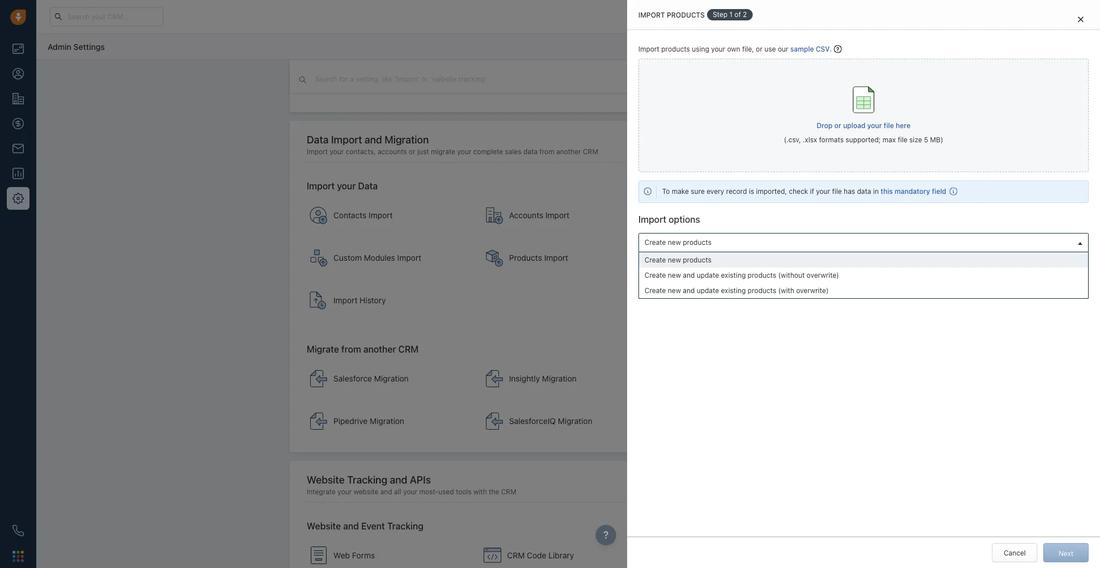 Task type: locate. For each thing, give the bounding box(es) containing it.
file inside button
[[884, 121, 894, 129]]

deals
[[685, 211, 705, 220]]

1 vertical spatial existing
[[721, 287, 746, 295]]

(without
[[778, 271, 805, 279]]

existing inside the create new and update existing products (with overwrite) option
[[721, 287, 746, 295]]

website tracking and apis integrate your website and all your most-used tools with the crm
[[307, 474, 516, 496]]

import your contacts using csv or xlsx files (sample csv available) image
[[310, 207, 328, 225]]

migration up accounts
[[385, 134, 429, 146]]

overwrite) down the (without
[[796, 287, 829, 295]]

or left use
[[756, 45, 763, 53]]

overwrite) for create new and update existing products (with overwrite)
[[796, 287, 829, 295]]

create inside "option"
[[645, 271, 666, 279]]

existing
[[721, 271, 746, 279], [721, 287, 746, 295]]

field
[[932, 188, 947, 195]]

using
[[692, 45, 709, 53]]

new for the create new and update existing products (with overwrite) option
[[668, 287, 681, 295]]

2 create new products from the top
[[645, 256, 712, 264]]

your inside button
[[867, 121, 882, 129]]

migration right salesforce
[[374, 374, 409, 384]]

create new and update existing products (with overwrite)
[[645, 287, 829, 295]]

cancel button
[[992, 543, 1038, 563]]

your right all
[[403, 488, 417, 496]]

bring all your sales data from salesforceiq using a zip file image
[[485, 412, 504, 431]]

keep track of every import you've ever done, with record-level details image
[[310, 292, 328, 310]]

0 vertical spatial tracking
[[347, 474, 387, 486]]

library
[[549, 551, 574, 560]]

update inside "option"
[[697, 271, 719, 279]]

1 existing from the top
[[721, 271, 746, 279]]

2 horizontal spatial or
[[835, 121, 841, 129]]

1 update from the top
[[697, 271, 719, 279]]

(with
[[778, 287, 794, 295]]

5
[[924, 136, 928, 144]]

(.csv, .xlsx formats supported; max file size 5 mb)
[[784, 136, 943, 144]]

modules
[[364, 253, 395, 263]]

1 horizontal spatial from
[[540, 148, 554, 156]]

1 vertical spatial website
[[307, 521, 341, 532]]

crm inside website tracking and apis integrate your website and all your most-used tools with the crm
[[501, 488, 516, 496]]

2 new from the top
[[668, 256, 681, 264]]

and
[[365, 134, 382, 146], [683, 271, 695, 279], [683, 287, 695, 295], [390, 474, 407, 486], [380, 488, 392, 496], [343, 521, 359, 532]]

your up contacts
[[337, 181, 356, 192]]

0 horizontal spatial from
[[341, 344, 361, 355]]

2 create from the top
[[645, 256, 666, 264]]

and for website tracking and apis integrate your website and all your most-used tools with the crm
[[390, 474, 407, 486]]

data left in
[[857, 188, 871, 195]]

contacts
[[333, 211, 367, 220]]

your left 'contacts,' at top left
[[330, 148, 344, 156]]

from right sales
[[540, 148, 554, 156]]

create for the create new and update existing products (with overwrite) option
[[645, 287, 666, 295]]

overwrite)
[[807, 271, 839, 279], [796, 287, 829, 295]]

a set of code libraries to add, track and update contacts image
[[483, 547, 502, 565]]

2 website from the top
[[307, 521, 341, 532]]

create inside option
[[645, 287, 666, 295]]

1 create from the top
[[645, 238, 666, 246]]

click to learn how to import image
[[834, 45, 842, 53]]

products left '(with'
[[748, 287, 776, 295]]

1 vertical spatial create new products
[[645, 256, 712, 264]]

1 vertical spatial another
[[363, 344, 396, 355]]

migration right insightly
[[542, 374, 577, 384]]

file left here at the right top of the page
[[884, 121, 894, 129]]

2 update from the top
[[697, 287, 719, 295]]

2 horizontal spatial file
[[898, 136, 908, 144]]

accounts import
[[509, 211, 570, 220]]

phone element
[[7, 519, 29, 542]]

create new and update existing products (without overwrite) option
[[639, 268, 1088, 283]]

list box inside import options dialog
[[639, 252, 1088, 298]]

in
[[873, 188, 879, 195]]

phone image
[[12, 525, 24, 537]]

create new products inside dropdown button
[[645, 238, 712, 246]]

tracking up web forms link
[[387, 521, 424, 532]]

migrate
[[307, 344, 339, 355]]

data right sales
[[523, 148, 538, 156]]

new inside option
[[668, 256, 681, 264]]

1 vertical spatial overwrite)
[[796, 287, 829, 295]]

existing for (without
[[721, 271, 746, 279]]

migrate from another crm
[[307, 344, 419, 355]]

import your products using csv or xlsx files (sample csv available) image
[[485, 249, 504, 267]]

1 horizontal spatial another
[[556, 148, 581, 156]]

record
[[726, 188, 747, 195]]

products inside create new products option
[[683, 256, 712, 264]]

file left has
[[832, 188, 842, 195]]

max
[[883, 136, 896, 144]]

1 horizontal spatial or
[[756, 45, 763, 53]]

insightly
[[509, 374, 540, 384]]

users
[[685, 253, 706, 263]]

0 vertical spatial from
[[540, 148, 554, 156]]

create inside option
[[645, 256, 666, 264]]

data up import your data
[[307, 134, 329, 146]]

website
[[307, 474, 345, 486], [307, 521, 341, 532]]

sample
[[790, 45, 814, 53]]

data inside import options dialog
[[857, 188, 871, 195]]

file left size
[[898, 136, 908, 144]]

products down by
[[748, 271, 776, 279]]

create new products button
[[638, 233, 1089, 252]]

1 vertical spatial tracking
[[387, 521, 424, 532]]

or left the just
[[409, 148, 415, 156]]

salesforceiq migration
[[509, 417, 593, 426]]

0 vertical spatial create new products
[[645, 238, 712, 246]]

2 vertical spatial or
[[409, 148, 415, 156]]

data inside 'data import and migration import your contacts, accounts or just migrate your complete sales data from another crm'
[[307, 134, 329, 146]]

or inside button
[[835, 121, 841, 129]]

here
[[896, 121, 911, 129]]

web forms
[[333, 551, 375, 560]]

another inside 'data import and migration import your contacts, accounts or just migrate your complete sales data from another crm'
[[556, 148, 581, 156]]

0 vertical spatial overwrite)
[[807, 271, 839, 279]]

1 vertical spatial from
[[341, 344, 361, 355]]

another up salesforce migration
[[363, 344, 396, 355]]

data
[[523, 148, 538, 156], [857, 188, 871, 195]]

overwrite) inside option
[[796, 287, 829, 295]]

create for create new products option
[[645, 256, 666, 264]]

2 existing from the top
[[721, 287, 746, 295]]

another right sales
[[556, 148, 581, 156]]

1 website from the top
[[307, 474, 345, 486]]

announcements link
[[304, 62, 475, 101]]

3 new from the top
[[668, 271, 681, 279]]

drop or upload your file here
[[817, 121, 911, 129]]

users import
[[685, 253, 732, 263]]

data up contacts import on the left of page
[[358, 181, 378, 192]]

products up users
[[683, 238, 712, 246]]

products
[[667, 11, 705, 19], [661, 45, 690, 53], [683, 238, 712, 246], [683, 256, 712, 264], [748, 271, 776, 279], [748, 287, 776, 295]]

your up (.csv, .xlsx formats supported; max file size 5 mb)
[[867, 121, 882, 129]]

from right migrate
[[341, 344, 361, 355]]

1 horizontal spatial file
[[884, 121, 894, 129]]

matching
[[759, 260, 789, 268]]

overwrite) down freshsales id button
[[807, 271, 839, 279]]

overwrite) inside "option"
[[807, 271, 839, 279]]

automatically create contacts when website visitors sign up image
[[310, 547, 328, 565]]

update
[[697, 271, 719, 279], [697, 287, 719, 295]]

freshsales id button
[[789, 258, 847, 270]]

0 vertical spatial data
[[523, 148, 538, 156]]

salesforceiq
[[509, 417, 556, 426]]

and inside option
[[683, 287, 695, 295]]

new inside dropdown button
[[668, 238, 681, 246]]

2
[[743, 10, 747, 18]]

crm
[[583, 148, 598, 156], [398, 344, 419, 355], [501, 488, 516, 496], [507, 551, 525, 560]]

settings
[[73, 42, 105, 51]]

new inside option
[[668, 287, 681, 295]]

update down users import
[[697, 271, 719, 279]]

0 vertical spatial file
[[884, 121, 894, 129]]

with
[[474, 488, 487, 496]]

products left using
[[661, 45, 690, 53]]

1 new from the top
[[668, 238, 681, 246]]

0 vertical spatial update
[[697, 271, 719, 279]]

formats
[[819, 136, 844, 144]]

4 new from the top
[[668, 287, 681, 295]]

update down the skip duplicates automatically by matching on the right top
[[697, 287, 719, 295]]

event
[[361, 521, 385, 532]]

1 vertical spatial or
[[835, 121, 841, 129]]

sales
[[505, 148, 522, 156]]

0 vertical spatial data
[[307, 134, 329, 146]]

existing for (with
[[721, 287, 746, 295]]

admin
[[48, 42, 71, 51]]

drop or upload your file here button
[[817, 116, 911, 135]]

tracking up website
[[347, 474, 387, 486]]

and inside "option"
[[683, 271, 695, 279]]

create new products
[[645, 238, 712, 246], [645, 256, 712, 264]]

crm inside 'data import and migration import your contacts, accounts or just migrate your complete sales data from another crm'
[[583, 148, 598, 156]]

update for create new and update existing products (without overwrite)
[[697, 271, 719, 279]]

contacts,
[[346, 148, 376, 156]]

forms
[[352, 551, 375, 560]]

or
[[756, 45, 763, 53], [835, 121, 841, 129], [409, 148, 415, 156]]

tracking
[[347, 474, 387, 486], [387, 521, 424, 532]]

existing inside create new and update existing products (without overwrite) "option"
[[721, 271, 746, 279]]

data import and migration import your contacts, accounts or just migrate your complete sales data from another crm
[[307, 134, 598, 156]]

0 vertical spatial website
[[307, 474, 345, 486]]

history
[[360, 296, 386, 305]]

1 vertical spatial data
[[857, 188, 871, 195]]

existing down automatically
[[721, 271, 746, 279]]

0 horizontal spatial or
[[409, 148, 415, 156]]

or right drop
[[835, 121, 841, 129]]

use
[[765, 45, 776, 53]]

your
[[711, 45, 725, 53], [867, 121, 882, 129], [330, 148, 344, 156], [457, 148, 471, 156], [337, 181, 356, 192], [338, 488, 352, 496], [403, 488, 417, 496]]

4 create from the top
[[645, 287, 666, 295]]

website
[[354, 488, 378, 496]]

of
[[735, 10, 741, 18]]

close image
[[1078, 16, 1084, 22]]

import your accounts using csv or xlsx files (sample csv available) image
[[485, 207, 504, 225]]

mb)
[[930, 136, 943, 144]]

products right import your users using csv or xlsx files (sample csv available) icon
[[683, 256, 712, 264]]

new inside "option"
[[668, 271, 681, 279]]

1 horizontal spatial data
[[857, 188, 871, 195]]

create inside dropdown button
[[645, 238, 666, 246]]

migration for salesforce migration
[[374, 374, 409, 384]]

website inside website tracking and apis integrate your website and all your most-used tools with the crm
[[307, 474, 345, 486]]

existing down create new and update existing products (without overwrite)
[[721, 287, 746, 295]]

every
[[707, 188, 724, 195]]

website for tracking
[[307, 474, 345, 486]]

skip
[[654, 260, 668, 268]]

1 vertical spatial update
[[697, 287, 719, 295]]

1 create new products from the top
[[645, 238, 712, 246]]

list box
[[639, 252, 1088, 298]]

1 vertical spatial data
[[358, 181, 378, 192]]

data inside 'data import and migration import your contacts, accounts or just migrate your complete sales data from another crm'
[[523, 148, 538, 156]]

0 horizontal spatial data
[[523, 148, 538, 156]]

size
[[910, 136, 922, 144]]

another
[[556, 148, 581, 156], [363, 344, 396, 355]]

0 vertical spatial another
[[556, 148, 581, 156]]

0 vertical spatial existing
[[721, 271, 746, 279]]

website and event tracking
[[307, 521, 424, 532]]

and inside 'data import and migration import your contacts, accounts or just migrate your complete sales data from another crm'
[[365, 134, 382, 146]]

list box containing create new products
[[639, 252, 1088, 298]]

2 vertical spatial file
[[832, 188, 842, 195]]

migration right pipedrive
[[370, 417, 404, 426]]

update inside option
[[697, 287, 719, 295]]

website up integrate
[[307, 474, 345, 486]]

website up automatically create contacts when website visitors sign up icon
[[307, 521, 341, 532]]

migration right salesforceiq
[[558, 417, 593, 426]]

0 horizontal spatial data
[[307, 134, 329, 146]]

custom modules import
[[333, 253, 421, 263]]

0 horizontal spatial another
[[363, 344, 396, 355]]

file,
[[742, 45, 754, 53]]

0 vertical spatial or
[[756, 45, 763, 53]]

freshworks switcher image
[[12, 551, 24, 562]]

3 create from the top
[[645, 271, 666, 279]]

just
[[417, 148, 429, 156]]



Task type: vqa. For each thing, say whether or not it's contained in the screenshot.
the bottommost Filter
no



Task type: describe. For each thing, give the bounding box(es) containing it.
to
[[662, 188, 670, 195]]

check
[[789, 188, 808, 195]]

bring all your sales data from salesforce using a zip file image
[[310, 370, 328, 388]]

contacts import
[[333, 211, 393, 220]]

apis
[[410, 474, 431, 486]]

freshsales id
[[792, 260, 836, 268]]

new for create new products option
[[668, 256, 681, 264]]

csv
[[816, 45, 830, 53]]

and for create new and update existing products (with overwrite)
[[683, 287, 695, 295]]

step
[[713, 10, 728, 18]]

tools
[[456, 488, 472, 496]]

is
[[749, 188, 754, 195]]

upload
[[843, 121, 866, 129]]

bring all your sales data from pipedrive using a zip file image
[[310, 412, 328, 431]]

freshsales
[[792, 260, 827, 268]]

salesforce
[[333, 374, 372, 384]]

skip duplicates automatically by matching
[[654, 260, 789, 268]]

import products using your own file, or use our sample csv .
[[638, 45, 832, 53]]

products inside create new and update existing products (without overwrite) "option"
[[748, 271, 776, 279]]

migration for pipedrive migration
[[370, 417, 404, 426]]

products left step
[[667, 11, 705, 19]]

from inside 'data import and migration import your contacts, accounts or just migrate your complete sales data from another crm'
[[540, 148, 554, 156]]

and for create new and update existing products (without overwrite)
[[683, 271, 695, 279]]

import options
[[638, 214, 700, 225]]

.
[[830, 45, 832, 53]]

our
[[778, 45, 789, 53]]

the
[[489, 488, 499, 496]]

0 horizontal spatial file
[[832, 188, 842, 195]]

Search your CRM... text field
[[50, 7, 163, 26]]

own
[[727, 45, 740, 53]]

cancel
[[1004, 549, 1026, 557]]

if
[[810, 188, 814, 195]]

drop
[[817, 121, 833, 129]]

your left website
[[338, 488, 352, 496]]

create new and update existing products (without overwrite)
[[645, 271, 839, 279]]

insightly migration
[[509, 374, 577, 384]]

code
[[527, 551, 546, 560]]

products inside create new products dropdown button
[[683, 238, 712, 246]]

this mandatory field link
[[881, 188, 947, 195]]

crm code library link
[[478, 536, 649, 568]]

pipedrive migration
[[333, 417, 404, 426]]

sure
[[691, 188, 705, 195]]

import history link
[[304, 281, 475, 321]]

most-
[[419, 488, 438, 496]]

accounts
[[509, 211, 543, 220]]

used
[[438, 488, 454, 496]]

by
[[750, 260, 758, 268]]

has
[[844, 188, 855, 195]]

to make sure every record is imported, check if
[[662, 188, 814, 195]]

1
[[730, 10, 733, 18]]

integrate
[[307, 488, 336, 496]]

Search for a setting, like 'import' or 'website tracking' text field
[[314, 74, 529, 85]]

migration for insightly migration
[[542, 374, 577, 384]]

complete
[[473, 148, 503, 156]]

products import
[[509, 253, 568, 263]]

step 1 of 2
[[713, 10, 747, 18]]

and for data import and migration import your contacts, accounts or just migrate your complete sales data from another crm
[[365, 134, 382, 146]]

(.csv,
[[784, 136, 801, 144]]

imported,
[[756, 188, 787, 195]]

1 vertical spatial file
[[898, 136, 908, 144]]

web forms link
[[304, 536, 475, 568]]

migration for salesforceiq migration
[[558, 417, 593, 426]]

create new and update existing products (with overwrite) option
[[639, 283, 1088, 298]]

create for create new and update existing products (without overwrite) "option"
[[645, 271, 666, 279]]

admin settings
[[48, 42, 105, 51]]

make
[[672, 188, 689, 195]]

1 horizontal spatial data
[[358, 181, 378, 192]]

share news with your team without stepping away from the crm image
[[310, 72, 328, 91]]

crm code library
[[507, 551, 574, 560]]

salesforce migration
[[333, 374, 409, 384]]

products inside the create new and update existing products (with overwrite) option
[[748, 287, 776, 295]]

tracking inside website tracking and apis integrate your website and all your most-used tools with the crm
[[347, 474, 387, 486]]

mandatory
[[895, 188, 930, 195]]

products
[[509, 253, 542, 263]]

migrate
[[431, 148, 455, 156]]

duplicates
[[670, 260, 703, 268]]

your right the migrate
[[457, 148, 471, 156]]

new for create new and update existing products (without overwrite) "option"
[[668, 271, 681, 279]]

import your custom modules using csv or xlsx files (sample csv available) image
[[310, 249, 328, 267]]

accounts
[[378, 148, 407, 156]]

your left own
[[711, 45, 725, 53]]

all
[[394, 488, 401, 496]]

your
[[816, 188, 830, 195]]

overwrite) for create new and update existing products (without overwrite)
[[807, 271, 839, 279]]

deals import
[[685, 211, 732, 220]]

announcements
[[333, 77, 393, 86]]

this
[[881, 188, 893, 195]]

automatically
[[705, 260, 748, 268]]

bring all your sales data from insightly using a zip file image
[[485, 370, 504, 388]]

create new products inside option
[[645, 256, 712, 264]]

or inside 'data import and migration import your contacts, accounts or just migrate your complete sales data from another crm'
[[409, 148, 415, 156]]

website for and
[[307, 521, 341, 532]]

id
[[829, 260, 836, 268]]

migration inside 'data import and migration import your contacts, accounts or just migrate your complete sales data from another crm'
[[385, 134, 429, 146]]

import options dialog
[[627, 0, 1100, 568]]

update for create new and update existing products (with overwrite)
[[697, 287, 719, 295]]

import your users using csv or xlsx files (sample csv available) image
[[661, 249, 679, 267]]

options
[[669, 214, 700, 225]]

import your deals using csv or xlsx files (sample csv available) image
[[661, 207, 679, 225]]

create new products option
[[639, 252, 1088, 268]]

pipedrive
[[333, 417, 368, 426]]



